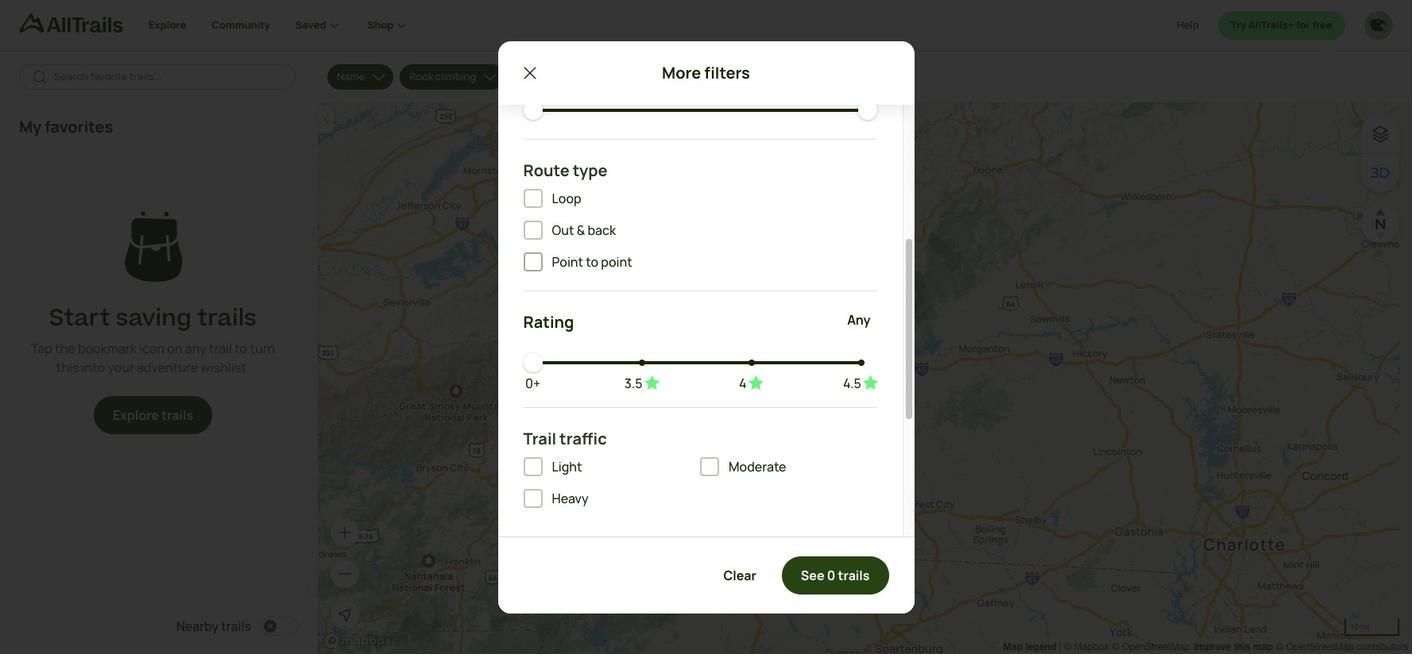 Task type: locate. For each thing, give the bounding box(es) containing it.
tap
[[31, 341, 52, 358]]

© right |
[[1064, 642, 1072, 653]]

legend
[[1026, 641, 1057, 653]]

group containing light
[[523, 458, 877, 521]]

saved
[[296, 18, 326, 32]]

enable 3d map image
[[1371, 164, 1390, 183]]

dialog
[[0, 0, 1412, 655], [498, 33, 914, 614]]

1 openstreetmap from the left
[[1122, 642, 1190, 653]]

clear
[[724, 567, 757, 585]]

light
[[552, 459, 582, 476]]

explore for explore trails
[[113, 407, 159, 425]]

1 vertical spatial to
[[235, 341, 247, 358]]

© openstreetmap contributors link
[[1276, 642, 1409, 653]]

help
[[1177, 18, 1199, 32]]

point
[[601, 253, 633, 271]]

the
[[55, 341, 75, 358]]

3 © from the left
[[1276, 642, 1284, 653]]

start saving trails tap the bookmark icon on any trail to turn this into your adventure wishlist.
[[31, 302, 275, 377]]

© mapbox link
[[1064, 642, 1109, 653]]

0 vertical spatial group
[[523, 189, 877, 272]]

explore down your
[[113, 407, 159, 425]]

2 group from the top
[[523, 458, 877, 521]]

to inside start saving trails tap the bookmark icon on any trail to turn this into your adventure wishlist.
[[235, 341, 247, 358]]

0 horizontal spatial ©
[[1064, 642, 1072, 653]]

community
[[212, 18, 270, 32]]

1 vertical spatial this
[[1234, 641, 1251, 653]]

0 horizontal spatial to
[[235, 341, 247, 358]]

to
[[586, 253, 599, 271], [235, 341, 247, 358]]

list containing map legend
[[1003, 640, 1409, 655]]

your
[[108, 360, 134, 377]]

filters
[[704, 62, 750, 83]]

icon
[[139, 341, 165, 358]]

0 vertical spatial this
[[56, 360, 79, 377]]

climbing
[[435, 69, 476, 84]]

map legend link
[[1003, 641, 1059, 653]]

rating slider
[[523, 354, 542, 373]]

traffic
[[560, 428, 607, 450]]

improve
[[1195, 641, 1232, 653]]

group
[[523, 189, 877, 272], [523, 458, 877, 521]]

0
[[827, 567, 836, 585]]

trails right '0'
[[838, 567, 870, 585]]

try alltrails+ for free link
[[1218, 11, 1346, 40]]

openstreetmap right "map"
[[1286, 642, 1354, 653]]

see 0 trails
[[801, 567, 870, 585]]

loop
[[552, 190, 582, 207]]

&
[[577, 222, 585, 239]]

alltrails link
[[19, 14, 149, 40]]

moderate
[[729, 459, 787, 476]]

minimum elevation gain slider
[[523, 101, 542, 120]]

this left "map"
[[1234, 641, 1251, 653]]

•
[[546, 69, 553, 84]]

2 openstreetmap from the left
[[1286, 642, 1354, 653]]

openstreetmap
[[1122, 642, 1190, 653], [1286, 642, 1354, 653]]

alltrails image
[[19, 14, 123, 33]]

2 horizontal spatial ©
[[1276, 642, 1284, 653]]

0 vertical spatial explore
[[149, 18, 186, 32]]

0+
[[525, 375, 541, 393]]

shop link
[[368, 0, 410, 51]]

maximum elevation gain slider
[[858, 101, 877, 120]]

openstreetmap left 'improve'
[[1122, 642, 1190, 653]]

try
[[1231, 18, 1247, 32]]

name
[[337, 69, 365, 84]]

1 group from the top
[[523, 189, 877, 272]]

0 vertical spatial to
[[586, 253, 599, 271]]

map
[[1254, 641, 1273, 653]]

0 horizontal spatial openstreetmap
[[1122, 642, 1190, 653]]

improve this map link
[[1195, 641, 1273, 653]]

this down the the
[[56, 360, 79, 377]]

try alltrails+ for free
[[1231, 18, 1333, 32]]

4
[[739, 375, 747, 393]]

trails right nearby
[[221, 618, 251, 636]]

explore inside button
[[113, 407, 159, 425]]

reset north and pitch image
[[1365, 208, 1397, 240]]

trails inside button
[[838, 567, 870, 585]]

explore
[[149, 18, 186, 32], [113, 407, 159, 425]]

shop button
[[368, 0, 410, 51]]

1 horizontal spatial this
[[1234, 641, 1251, 653]]

adventure
[[137, 360, 198, 377]]

any
[[847, 312, 871, 329]]

© right mapbox
[[1112, 642, 1120, 653]]

1 horizontal spatial openstreetmap
[[1286, 642, 1354, 653]]

group for route type
[[523, 189, 877, 272]]

to left point
[[586, 253, 599, 271]]

more filters
[[662, 62, 750, 83]]

this
[[56, 360, 79, 377], [1234, 641, 1251, 653]]

trails down adventure
[[162, 407, 193, 425]]

1 horizontal spatial ©
[[1112, 642, 1120, 653]]

© right "map"
[[1276, 642, 1284, 653]]

point to point
[[552, 253, 633, 271]]

favorites
[[45, 116, 113, 138]]

©
[[1064, 642, 1072, 653], [1112, 642, 1120, 653], [1276, 642, 1284, 653]]

1 vertical spatial group
[[523, 458, 877, 521]]

explore up search favorite trails... field
[[149, 18, 186, 32]]

0 horizontal spatial this
[[56, 360, 79, 377]]

trails up trail
[[197, 302, 257, 335]]

name button
[[327, 64, 394, 90]]

to right trail
[[235, 341, 247, 358]]

trails
[[197, 302, 257, 335], [162, 407, 193, 425], [838, 567, 870, 585], [221, 618, 251, 636]]

1 vertical spatial explore
[[113, 407, 159, 425]]

1 horizontal spatial to
[[586, 253, 599, 271]]

group containing loop
[[523, 189, 877, 272]]

list
[[1003, 640, 1409, 655]]

map legend | © mapbox © openstreetmap improve this map © openstreetmap contributors
[[1003, 641, 1409, 653]]



Task type: describe. For each thing, give the bounding box(es) containing it.
community link
[[212, 0, 270, 51]]

mapbox
[[1074, 642, 1109, 653]]

more
[[662, 62, 701, 83]]

into
[[82, 360, 105, 377]]

explore for explore
[[149, 18, 186, 32]]

to inside group
[[586, 253, 599, 271]]

map region
[[318, 103, 1401, 655]]

type
[[573, 160, 608, 181]]

dialog containing more filters
[[498, 33, 914, 614]]

suitability button
[[674, 64, 761, 90]]

clear button
[[705, 557, 776, 595]]

trails inside start saving trails tap the bookmark icon on any trail to turn this into your adventure wishlist.
[[197, 302, 257, 335]]

zoom map out image
[[337, 567, 353, 583]]

saving
[[116, 302, 192, 335]]

wishlist.
[[201, 360, 250, 377]]

group for trail traffic
[[523, 458, 877, 521]]

nearby
[[176, 618, 219, 636]]

nearby trails
[[176, 618, 251, 636]]

route type
[[523, 160, 608, 181]]

turn
[[250, 341, 275, 358]]

close this dialog image
[[1370, 588, 1385, 604]]

rating
[[523, 312, 574, 333]]

|
[[1059, 642, 1061, 653]]

bookmark
[[78, 341, 137, 358]]

explore trails
[[113, 407, 193, 425]]

on
[[167, 341, 182, 358]]

easy • 2 button
[[511, 64, 589, 90]]

easy • 2
[[521, 69, 561, 84]]

easy
[[521, 69, 544, 84]]

this inside start saving trails tap the bookmark icon on any trail to turn this into your adventure wishlist.
[[56, 360, 79, 377]]

start
[[49, 302, 110, 335]]

2
[[555, 69, 561, 84]]

contributors
[[1357, 642, 1409, 653]]

heavy
[[552, 490, 589, 508]]

my favorites
[[19, 116, 113, 138]]

trail traffic
[[523, 428, 607, 450]]

tara image
[[1365, 11, 1393, 40]]

shop
[[368, 18, 394, 32]]

my
[[19, 116, 42, 138]]

saved link
[[296, 0, 342, 51]]

rock climbing
[[410, 69, 476, 84]]

rock
[[410, 69, 433, 84]]

2 © from the left
[[1112, 642, 1120, 653]]

for
[[1296, 18, 1311, 32]]

trail
[[523, 428, 556, 450]]

out
[[552, 222, 574, 239]]

trail
[[209, 341, 232, 358]]

saved button
[[296, 0, 368, 51]]

free
[[1313, 18, 1333, 32]]

1 © from the left
[[1064, 642, 1072, 653]]

alltrails+
[[1249, 18, 1294, 32]]

4.5
[[843, 375, 862, 393]]

back
[[588, 222, 616, 239]]

Search favorite trails... field
[[54, 69, 283, 85]]

3.5
[[625, 375, 643, 393]]

explore trails button
[[94, 397, 212, 435]]

see
[[801, 567, 825, 585]]

see 0 trails button
[[782, 557, 889, 595]]

explore link
[[149, 0, 186, 51]]

route
[[523, 160, 570, 181]]

point
[[552, 253, 584, 271]]

close image
[[520, 63, 539, 82]]

map
[[1003, 641, 1023, 653]]

help link
[[1177, 11, 1199, 40]]

map options image
[[1371, 125, 1390, 144]]

rock climbing button
[[400, 64, 505, 90]]

any
[[185, 341, 206, 358]]

© openstreetmap link
[[1112, 642, 1190, 653]]

suitability
[[684, 69, 733, 84]]

out & back
[[552, 222, 616, 239]]

zoom map in image
[[337, 525, 353, 541]]

trails inside button
[[162, 407, 193, 425]]



Task type: vqa. For each thing, say whether or not it's contained in the screenshot.
EXPLORE for Explore
yes



